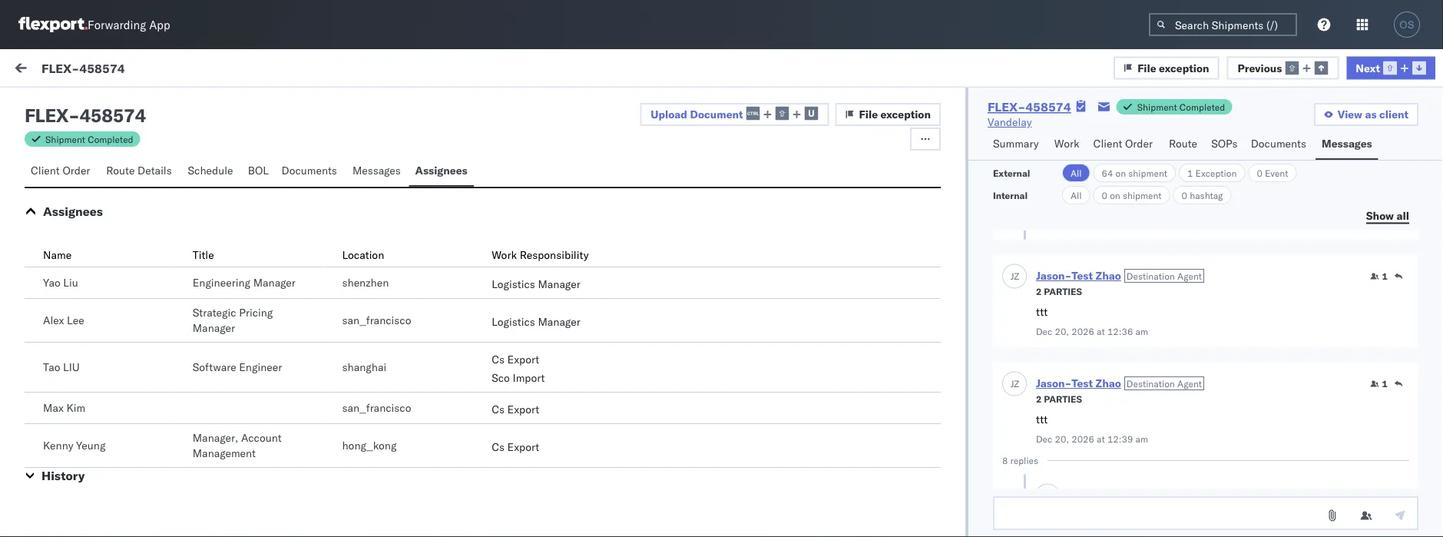 Task type: vqa. For each thing, say whether or not it's contained in the screenshot.


Task type: locate. For each thing, give the bounding box(es) containing it.
import up internal (0)
[[114, 63, 146, 76]]

1 destination from the top
[[1127, 270, 1175, 281]]

order up 64 on shipment
[[1126, 137, 1153, 150]]

1 all from the top
[[1071, 167, 1082, 179]]

1 logistics manager from the top
[[492, 277, 581, 291]]

1 button for ttt dec 20, 2026 at 12:36 am
[[1371, 270, 1388, 282]]

logistics
[[492, 277, 535, 291], [492, 315, 535, 328]]

dec 20, 2026, 12:36 am pst
[[491, 179, 637, 192]]

1 1 button from the top
[[1371, 270, 1388, 282]]

1 export from the top
[[508, 353, 540, 366]]

test up the ttt dec 20, 2026 at 12:36 am
[[1072, 269, 1094, 282]]

all
[[1397, 209, 1410, 222]]

2 vertical spatial work
[[492, 248, 517, 262]]

1 vertical spatial am
[[1136, 433, 1149, 445]]

0 horizontal spatial work
[[149, 63, 174, 76]]

client order button
[[1088, 130, 1163, 160], [25, 157, 100, 187]]

12:35
[[566, 248, 596, 261]]

route details
[[106, 164, 172, 177]]

2 vertical spatial 1
[[1383, 378, 1388, 390]]

internal down import work 'button'
[[103, 98, 141, 111]]

2 parties from the top
[[1044, 393, 1083, 405]]

manager down responsibility
[[538, 277, 581, 291]]

2 for ttt dec 20, 2026 at 12:36 am
[[1036, 286, 1042, 297]]

1 button
[[1371, 270, 1388, 282], [1371, 378, 1388, 390]]

external down my work
[[25, 98, 65, 111]]

external inside button
[[25, 98, 65, 111]]

0 down 64
[[1102, 189, 1108, 201]]

software
[[193, 360, 236, 374]]

work inside work button
[[1055, 137, 1080, 150]]

documents button right bol
[[276, 157, 346, 187]]

tao
[[43, 360, 60, 374]]

shipment completed up related work item/shipment
[[1138, 101, 1226, 113]]

resize handle column header for category
[[1099, 128, 1118, 537]]

kenny yeung
[[43, 439, 106, 452]]

0 vertical spatial completed
[[1180, 101, 1226, 113]]

20,
[[513, 179, 530, 192], [513, 248, 530, 261], [513, 317, 530, 330], [1055, 326, 1070, 337], [1055, 433, 1070, 445]]

work inside import work 'button'
[[149, 63, 174, 76]]

2 horizontal spatial (0)
[[232, 63, 252, 76]]

bol
[[248, 164, 269, 177]]

flex- 458574 up '12:39'
[[1125, 386, 1197, 400]]

flex
[[25, 104, 68, 127]]

(0) inside button
[[143, 98, 163, 111]]

pst
[[618, 179, 637, 192], [618, 248, 637, 261], [618, 317, 637, 330], [611, 386, 629, 400], [611, 455, 629, 469]]

(0) inside button
[[68, 98, 88, 111]]

external for external (0)
[[25, 98, 65, 111]]

file exception
[[1138, 61, 1210, 74], [859, 108, 931, 121]]

0 vertical spatial import
[[114, 63, 146, 76]]

forwarding app link
[[18, 17, 170, 32]]

as
[[1366, 108, 1377, 121]]

flex-458574 up vandelay
[[988, 99, 1072, 114]]

1 vertical spatial 1
[[1383, 270, 1388, 282]]

2 parties button for ttt dec 20, 2026 at 12:36 am
[[1036, 284, 1083, 298]]

0 vertical spatial 12:36
[[566, 179, 596, 192]]

completed
[[1180, 101, 1226, 113], [88, 133, 133, 145]]

view
[[1338, 108, 1363, 121]]

no filters applied
[[269, 63, 353, 76]]

3 test from the top
[[46, 469, 65, 483]]

1 horizontal spatial 12:36
[[1108, 326, 1134, 337]]

2 horizontal spatial 0
[[1257, 167, 1263, 179]]

route up 1 exception
[[1169, 137, 1198, 150]]

client order up 64 on shipment
[[1094, 137, 1153, 150]]

2 17, from the top
[[513, 455, 530, 469]]

4 resize handle column header from the left
[[1416, 128, 1435, 537]]

jason-test zhao button up the ttt dec 20, 2026 at 12:36 am
[[1036, 269, 1122, 282]]

1 agent from the top
[[1178, 270, 1203, 281]]

work for my
[[44, 59, 84, 80]]

test right "lee"
[[109, 305, 129, 318]]

0 vertical spatial shipment
[[1138, 101, 1178, 113]]

1 horizontal spatial file exception
[[1138, 61, 1210, 74]]

8
[[1003, 455, 1008, 466]]

am
[[1136, 326, 1149, 337], [1136, 433, 1149, 445]]

internal
[[103, 98, 141, 111], [993, 189, 1028, 201]]

0 horizontal spatial external
[[25, 98, 65, 111]]

2 1 button from the top
[[1371, 378, 1388, 390]]

test
[[109, 166, 129, 180], [1072, 269, 1094, 282], [109, 305, 129, 318], [109, 374, 129, 387], [1072, 377, 1094, 390], [109, 443, 129, 456]]

0 vertical spatial export
[[508, 353, 540, 366]]

work for work responsibility
[[492, 248, 517, 262]]

work right related
[[1160, 133, 1180, 145]]

1 vertical spatial am
[[598, 248, 615, 261]]

next
[[1356, 61, 1381, 74]]

work up internal (0)
[[149, 63, 174, 76]]

jason-test zhao down "flex - 458574"
[[75, 166, 156, 180]]

1 vertical spatial san_francisco
[[342, 401, 411, 415]]

jason-test zhao destination agent up the ttt dec 20, 2026 at 12:36 am
[[1036, 269, 1203, 282]]

1 horizontal spatial shipment
[[1138, 101, 1178, 113]]

flex-458574 down forwarding app link
[[41, 60, 125, 75]]

0 vertical spatial work
[[44, 59, 84, 80]]

client
[[1094, 137, 1123, 150], [31, 164, 60, 177]]

jason-test zhao right kenny at the bottom of page
[[75, 443, 156, 456]]

1 2026 from the top
[[1072, 326, 1095, 337]]

1 vertical spatial dec 17, 2026, 6:47 pm pst
[[491, 455, 629, 469]]

2 all from the top
[[1071, 189, 1082, 201]]

0 horizontal spatial assignees button
[[43, 204, 103, 219]]

2026 inside "ttt dec 20, 2026 at 12:39 am"
[[1072, 433, 1095, 445]]

0 vertical spatial all button
[[1063, 164, 1091, 182]]

manager down strategic
[[193, 321, 235, 335]]

3 am from the top
[[598, 317, 615, 330]]

jason-test zhao button up "ttt dec 20, 2026 at 12:39 am"
[[1036, 377, 1122, 390]]

20, for dec 20, 2026, 12:36 am pst
[[513, 179, 530, 192]]

0 vertical spatial am
[[1136, 326, 1149, 337]]

route inside route details button
[[106, 164, 135, 177]]

work responsibility
[[492, 248, 589, 262]]

jason-test zhao button
[[1036, 269, 1122, 282], [1036, 377, 1122, 390]]

work left responsibility
[[492, 248, 517, 262]]

zhao
[[132, 166, 156, 180], [1096, 269, 1122, 282], [132, 305, 156, 318], [132, 374, 156, 387], [1096, 377, 1122, 390], [132, 443, 156, 456]]

export
[[508, 353, 540, 366], [508, 403, 540, 416], [508, 440, 540, 454]]

1 vertical spatial on
[[1110, 189, 1121, 201]]

1 horizontal spatial file
[[1138, 61, 1157, 74]]

None text field
[[993, 496, 1419, 530]]

jason-
[[75, 166, 109, 180], [1036, 269, 1072, 282], [75, 305, 109, 318], [75, 374, 109, 387], [1036, 377, 1072, 390], [75, 443, 109, 456]]

1 flex- 458574 from the top
[[1125, 179, 1197, 192]]

0 vertical spatial assignees
[[415, 164, 468, 177]]

1 vertical spatial external
[[993, 167, 1031, 179]]

2 2 parties from the top
[[1036, 393, 1083, 405]]

flex- 458574
[[1125, 179, 1197, 192], [1125, 248, 1197, 261], [1125, 386, 1197, 400], [1125, 455, 1197, 469]]

2 am from the top
[[1136, 433, 1149, 445]]

message for message (0)
[[187, 63, 232, 76]]

1 2 parties button from the top
[[1036, 284, 1083, 298]]

(0) for internal (0)
[[143, 98, 163, 111]]

shipment completed down "flex - 458574"
[[45, 133, 133, 145]]

0 vertical spatial san_francisco
[[342, 314, 411, 327]]

0 vertical spatial order
[[1126, 137, 1153, 150]]

route details button
[[100, 157, 182, 187]]

1 parties from the top
[[1044, 286, 1083, 297]]

route left details
[[106, 164, 135, 177]]

20, for dec 20, 2026, 12:33 am pst
[[513, 317, 530, 330]]

internal inside button
[[103, 98, 141, 111]]

on for 64
[[1116, 167, 1127, 179]]

0 vertical spatial shipment
[[1129, 167, 1168, 179]]

2 2026 from the top
[[1072, 433, 1095, 445]]

dec inside the ttt dec 20, 2026 at 12:36 am
[[1036, 326, 1053, 337]]

cs export sco import
[[492, 353, 545, 385]]

external down "summary" button
[[993, 167, 1031, 179]]

logistics manager up cs export sco import
[[492, 315, 581, 328]]

message right import work
[[187, 63, 232, 76]]

0 vertical spatial file
[[1138, 61, 1157, 74]]

1 vertical spatial 2026
[[1072, 433, 1095, 445]]

1 2026, from the top
[[533, 179, 563, 192]]

history button
[[41, 468, 85, 483]]

shipment up related
[[1138, 101, 1178, 113]]

1 vertical spatial shipment completed
[[45, 133, 133, 145]]

jason-test zhao up the msg
[[75, 305, 156, 318]]

1 resize handle column header from the left
[[466, 128, 484, 537]]

route inside route button
[[1169, 137, 1198, 150]]

0 vertical spatial all
[[1071, 167, 1082, 179]]

am inside "ttt dec 20, 2026 at 12:39 am"
[[1136, 433, 1149, 445]]

0 left "event"
[[1257, 167, 1263, 179]]

sops button
[[1206, 130, 1245, 160]]

0
[[1257, 167, 1263, 179], [1102, 189, 1108, 201], [1182, 189, 1188, 201]]

1 am from the top
[[598, 179, 615, 192]]

am for 12:35
[[598, 248, 615, 261]]

1 vertical spatial all
[[1071, 189, 1082, 201]]

2 up "ttt dec 20, 2026 at 12:39 am"
[[1036, 393, 1042, 405]]

(0) left no
[[232, 63, 252, 76]]

1 horizontal spatial client order
[[1094, 137, 1153, 150]]

1 cs export from the top
[[492, 403, 540, 416]]

yeung
[[76, 439, 106, 452]]

2 logistics from the top
[[492, 315, 535, 328]]

1 2 parties from the top
[[1036, 286, 1083, 297]]

manager,
[[193, 431, 238, 445]]

client down flex
[[31, 164, 60, 177]]

0 left hashtag
[[1182, 189, 1188, 201]]

0 vertical spatial 1 button
[[1371, 270, 1388, 282]]

0 vertical spatial pm
[[592, 386, 608, 400]]

internal (0)
[[103, 98, 163, 111]]

1 vertical spatial destination
[[1127, 377, 1175, 389]]

2 2 from the top
[[1036, 393, 1042, 405]]

1 vertical spatial export
[[508, 403, 540, 416]]

zhao up the ttt dec 20, 2026 at 12:36 am
[[1096, 269, 1122, 282]]

logistics manager down work responsibility
[[492, 277, 581, 291]]

1 horizontal spatial import
[[513, 371, 545, 385]]

client order down flex
[[31, 164, 90, 177]]

documents up "event"
[[1251, 137, 1307, 150]]

0 horizontal spatial internal
[[103, 98, 141, 111]]

1 vertical spatial 1 button
[[1371, 378, 1388, 390]]

1 6:47 from the top
[[566, 386, 589, 400]]

title
[[193, 248, 214, 262]]

show all
[[1367, 209, 1410, 222]]

1 vertical spatial 2 parties button
[[1036, 392, 1083, 405]]

logistics down work responsibility
[[492, 277, 535, 291]]

zhao left schedule
[[132, 166, 156, 180]]

at inside the ttt dec 20, 2026 at 12:36 am
[[1097, 326, 1106, 337]]

2 cs from the top
[[492, 403, 505, 416]]

jason- down "flex - 458574"
[[75, 166, 109, 180]]

details
[[138, 164, 172, 177]]

on
[[1116, 167, 1127, 179], [1110, 189, 1121, 201]]

0 vertical spatial logistics manager
[[492, 277, 581, 291]]

at
[[1097, 326, 1106, 337], [1097, 433, 1106, 445]]

20, inside "ttt dec 20, 2026 at 12:39 am"
[[1055, 433, 1070, 445]]

sco
[[492, 371, 510, 385]]

documents button
[[1245, 130, 1316, 160], [276, 157, 346, 187]]

12:36
[[566, 179, 596, 192], [1108, 326, 1134, 337]]

software engineer
[[193, 360, 282, 374]]

3 resize handle column header from the left
[[1099, 128, 1118, 537]]

0 horizontal spatial work
[[44, 59, 84, 80]]

parties up the ttt dec 20, 2026 at 12:36 am
[[1044, 286, 1083, 297]]

client order for client order button to the left
[[31, 164, 90, 177]]

0 horizontal spatial client order
[[31, 164, 90, 177]]

0 vertical spatial cs
[[492, 353, 505, 366]]

jason-test zhao up kim
[[75, 374, 156, 387]]

1 horizontal spatial 0
[[1182, 189, 1188, 201]]

no
[[269, 63, 283, 76]]

2026 inside the ttt dec 20, 2026 at 12:36 am
[[1072, 326, 1095, 337]]

resize handle column header
[[466, 128, 484, 537], [783, 128, 801, 537], [1099, 128, 1118, 537], [1416, 128, 1435, 537]]

cs
[[492, 353, 505, 366], [492, 403, 505, 416], [492, 440, 505, 454]]

import right sco
[[513, 371, 545, 385]]

parties
[[1044, 286, 1083, 297], [1044, 393, 1083, 405]]

0 horizontal spatial 12:36
[[566, 179, 596, 192]]

san_francisco up hong_kong
[[342, 401, 411, 415]]

2 parties
[[1036, 286, 1083, 297], [1036, 393, 1083, 405]]

1 am from the top
[[1136, 326, 1149, 337]]

parties up "ttt dec 20, 2026 at 12:39 am"
[[1044, 393, 1083, 405]]

2 pm from the top
[[592, 455, 608, 469]]

1 vertical spatial file
[[859, 108, 878, 121]]

0 vertical spatial 2026
[[1072, 326, 1095, 337]]

shipment
[[1129, 167, 1168, 179], [1123, 189, 1162, 201]]

shipment down 64 on shipment
[[1123, 189, 1162, 201]]

0 vertical spatial 2 parties
[[1036, 286, 1083, 297]]

0 horizontal spatial 0
[[1102, 189, 1108, 201]]

shipment down flex
[[45, 133, 85, 145]]

parties for ttt dec 20, 2026 at 12:39 am
[[1044, 393, 1083, 405]]

2 2 parties button from the top
[[1036, 392, 1083, 405]]

1 2 from the top
[[1036, 286, 1042, 297]]

2 parties button for ttt dec 20, 2026 at 12:39 am
[[1036, 392, 1083, 405]]

0 horizontal spatial completed
[[88, 133, 133, 145]]

documents
[[1251, 137, 1307, 150], [282, 164, 337, 177]]

17,
[[513, 386, 530, 400], [513, 455, 530, 469]]

(0) down import work 'button'
[[143, 98, 163, 111]]

j
[[52, 168, 55, 178], [1011, 270, 1014, 282], [52, 306, 55, 316], [52, 376, 55, 385], [1011, 378, 1014, 389], [52, 445, 55, 454]]

0 for 0 event
[[1257, 167, 1263, 179]]

1 vertical spatial logistics
[[492, 315, 535, 328]]

2 parties up "ttt dec 20, 2026 at 12:39 am"
[[1036, 393, 1083, 405]]

0 vertical spatial messages
[[1322, 137, 1373, 150]]

1 horizontal spatial internal
[[993, 189, 1028, 201]]

2 up the ttt dec 20, 2026 at 12:36 am
[[1036, 286, 1042, 297]]

0 vertical spatial 2
[[1036, 286, 1042, 297]]

2 parties up the ttt dec 20, 2026 at 12:36 am
[[1036, 286, 1083, 297]]

logistics up cs export sco import
[[492, 315, 535, 328]]

2026 for ttt dec 20, 2026 at 12:36 am
[[1072, 326, 1095, 337]]

san_francisco
[[342, 314, 411, 327], [342, 401, 411, 415]]

1 horizontal spatial assignees
[[415, 164, 468, 177]]

export inside cs export sco import
[[508, 353, 540, 366]]

2 resize handle column header from the left
[[783, 128, 801, 537]]

sops
[[1212, 137, 1238, 150]]

0 vertical spatial jason-test zhao destination agent
[[1036, 269, 1203, 282]]

am for ttt dec 20, 2026 at 12:36 am
[[1136, 326, 1149, 337]]

cs inside cs export sco import
[[492, 353, 505, 366]]

order down "flex - 458574"
[[63, 164, 90, 177]]

1 vertical spatial 17,
[[513, 455, 530, 469]]

4 flex- 458574 from the top
[[1125, 455, 1197, 469]]

alex lee
[[43, 314, 84, 327]]

0 vertical spatial 2 parties button
[[1036, 284, 1083, 298]]

1 vertical spatial 12:36
[[1108, 326, 1134, 337]]

route
[[1169, 137, 1198, 150], [106, 164, 135, 177]]

agent for ttt dec 20, 2026 at 12:36 am
[[1178, 270, 1203, 281]]

shipment up 0 on shipment
[[1129, 167, 1168, 179]]

1 vertical spatial work
[[1160, 133, 1180, 145]]

test down kenny at the bottom of page
[[46, 469, 65, 483]]

1 button for ttt dec 20, 2026 at 12:39 am
[[1371, 378, 1388, 390]]

completed up item/shipment
[[1180, 101, 1226, 113]]

am for ttt dec 20, 2026 at 12:39 am
[[1136, 433, 1149, 445]]

file exception button
[[1114, 56, 1220, 79], [1114, 56, 1220, 79], [836, 103, 941, 126], [836, 103, 941, 126]]

msg
[[68, 331, 88, 345]]

test down alex
[[46, 331, 65, 345]]

2 at from the top
[[1097, 433, 1106, 445]]

at for ttt dec 20, 2026 at 12:39 am
[[1097, 433, 1106, 445]]

1 vertical spatial test
[[46, 400, 65, 414]]

0 vertical spatial work
[[149, 63, 174, 76]]

1 vertical spatial at
[[1097, 433, 1106, 445]]

1 vertical spatial client
[[31, 164, 60, 177]]

client order button down flex
[[25, 157, 100, 187]]

view as client
[[1338, 108, 1409, 121]]

at inside "ttt dec 20, 2026 at 12:39 am"
[[1097, 433, 1106, 445]]

client order button up 64 on shipment
[[1088, 130, 1163, 160]]

1 jason-test zhao button from the top
[[1036, 269, 1122, 282]]

1 vertical spatial import
[[513, 371, 545, 385]]

1 horizontal spatial work
[[1160, 133, 1180, 145]]

on down 64
[[1110, 189, 1121, 201]]

completed down "flex - 458574"
[[88, 133, 133, 145]]

2 parties button up "ttt dec 20, 2026 at 12:39 am"
[[1036, 392, 1083, 405]]

all for 0
[[1071, 189, 1082, 201]]

work right "summary" button
[[1055, 137, 1080, 150]]

2 agent from the top
[[1178, 377, 1203, 389]]

order
[[1126, 137, 1153, 150], [63, 164, 90, 177]]

1 vertical spatial assignees
[[43, 204, 103, 219]]

12:36 inside the ttt dec 20, 2026 at 12:36 am
[[1108, 326, 1134, 337]]

(0) down my work
[[68, 98, 88, 111]]

2 am from the top
[[598, 248, 615, 261]]

12:39
[[1108, 433, 1134, 445]]

0 vertical spatial 6:47
[[566, 386, 589, 400]]

documents right bol "button"
[[282, 164, 337, 177]]

message down "flex - 458574"
[[48, 133, 84, 145]]

flex- 458574 down '12:39'
[[1125, 455, 1197, 469]]

show all button
[[1358, 204, 1419, 227]]

1 vertical spatial shipment
[[1123, 189, 1162, 201]]

1 horizontal spatial (0)
[[143, 98, 163, 111]]

jason- up kim
[[75, 374, 109, 387]]

san_francisco down shenzhen
[[342, 314, 411, 327]]

1 vertical spatial logistics manager
[[492, 315, 581, 328]]

(0) for message (0)
[[232, 63, 252, 76]]

0 vertical spatial agent
[[1178, 270, 1203, 281]]

0 horizontal spatial exception
[[881, 108, 931, 121]]

yao liu
[[43, 276, 78, 289]]

lee
[[67, 314, 84, 327]]

related
[[1126, 133, 1157, 145]]

0 horizontal spatial (0)
[[68, 98, 88, 111]]

jason-test zhao destination agent up "ttt dec 20, 2026 at 12:39 am"
[[1036, 377, 1203, 390]]

assignees button
[[409, 157, 474, 187], [43, 204, 103, 219]]

2 vertical spatial am
[[598, 317, 615, 330]]

destination up '12:39'
[[1127, 377, 1175, 389]]

work up external (0)
[[44, 59, 84, 80]]

0 vertical spatial exception
[[1160, 61, 1210, 74]]

1 vertical spatial jason-test zhao button
[[1036, 377, 1122, 390]]

4 2026, from the top
[[533, 386, 563, 400]]

applied
[[317, 63, 353, 76]]

2 parties button up the ttt dec 20, 2026 at 12:36 am
[[1036, 284, 1083, 298]]

1 all button from the top
[[1063, 164, 1091, 182]]

1 17, from the top
[[513, 386, 530, 400]]

Search Shipments (/) text field
[[1150, 13, 1298, 36]]

internal for internal
[[993, 189, 1028, 201]]

2 destination from the top
[[1127, 377, 1175, 389]]

am inside the ttt dec 20, 2026 at 12:36 am
[[1136, 326, 1149, 337]]

message
[[187, 63, 232, 76], [48, 133, 84, 145]]

2 san_francisco from the top
[[342, 401, 411, 415]]

agent
[[1178, 270, 1203, 281], [1178, 377, 1203, 389]]

0 vertical spatial am
[[598, 179, 615, 192]]

test left kim
[[46, 400, 65, 414]]

(0)
[[232, 63, 252, 76], [68, 98, 88, 111], [143, 98, 163, 111]]

documents button up "event"
[[1245, 130, 1316, 160]]

2 all button from the top
[[1063, 186, 1091, 204]]

client up 64
[[1094, 137, 1123, 150]]

jason-test zhao destination agent
[[1036, 269, 1203, 282], [1036, 377, 1203, 390]]

flex- 458574 down 0 on shipment
[[1125, 248, 1197, 261]]

1 vertical spatial order
[[63, 164, 90, 177]]

route for route details
[[106, 164, 135, 177]]

2 jason-test zhao button from the top
[[1036, 377, 1122, 390]]

0 horizontal spatial route
[[106, 164, 135, 177]]

2 jason-test zhao destination agent from the top
[[1036, 377, 1203, 390]]

1 vertical spatial messages
[[353, 164, 401, 177]]

flex- 458574 down route button at the right top
[[1125, 179, 1197, 192]]

on right 64
[[1116, 167, 1127, 179]]

1 san_francisco from the top
[[342, 314, 411, 327]]

internal down "summary" button
[[993, 189, 1028, 201]]

1 jason-test zhao destination agent from the top
[[1036, 269, 1203, 282]]

destination up the ttt dec 20, 2026 at 12:36 am
[[1127, 270, 1175, 281]]

1 cs from the top
[[492, 353, 505, 366]]

1 horizontal spatial assignees button
[[409, 157, 474, 187]]

1 for ttt dec 20, 2026 at 12:39 am
[[1383, 378, 1388, 390]]

0 vertical spatial internal
[[103, 98, 141, 111]]

1 vertical spatial 2
[[1036, 393, 1042, 405]]

1 at from the top
[[1097, 326, 1106, 337]]

import work button
[[108, 49, 180, 91]]



Task type: describe. For each thing, give the bounding box(es) containing it.
1 horizontal spatial shipment completed
[[1138, 101, 1226, 113]]

work for related
[[1160, 133, 1180, 145]]

external (0)
[[25, 98, 88, 111]]

route for route
[[1169, 137, 1198, 150]]

test msg
[[46, 331, 88, 345]]

jason- up the ttt dec 20, 2026 at 12:36 am
[[1036, 269, 1072, 282]]

0 horizontal spatial messages
[[353, 164, 401, 177]]

pricing
[[239, 306, 273, 319]]

event
[[1266, 167, 1289, 179]]

jason-test zhao destination agent for ttt dec 20, 2026 at 12:39 am
[[1036, 377, 1203, 390]]

resize handle column header for message
[[466, 128, 484, 537]]

0 horizontal spatial client
[[31, 164, 60, 177]]

1 vertical spatial shipment
[[45, 133, 85, 145]]

3 2026, from the top
[[533, 317, 563, 330]]

import inside 'button'
[[114, 63, 146, 76]]

engineering manager
[[193, 276, 296, 289]]

0 horizontal spatial file exception
[[859, 108, 931, 121]]

all for 64
[[1071, 167, 1082, 179]]

am for 12:36
[[598, 179, 615, 192]]

exception
[[1196, 167, 1237, 179]]

1 jason-test zhao from the top
[[75, 166, 156, 180]]

1 horizontal spatial completed
[[1180, 101, 1226, 113]]

app
[[149, 17, 170, 32]]

schedule button
[[182, 157, 242, 187]]

upload document button
[[640, 103, 830, 126]]

0 for 0 hashtag
[[1182, 189, 1188, 201]]

jason-test zhao button for ttt dec 20, 2026 at 12:36 am
[[1036, 269, 1122, 282]]

1 test from the top
[[46, 331, 65, 345]]

replies
[[1011, 455, 1039, 466]]

0 vertical spatial documents
[[1251, 137, 1307, 150]]

yao
[[43, 276, 60, 289]]

shipment for 64 on shipment
[[1129, 167, 1168, 179]]

resize handle column header for related work item/shipment
[[1416, 128, 1435, 537]]

strategic pricing manager
[[193, 306, 273, 335]]

summary button
[[987, 130, 1049, 160]]

jason- up "ttt dec 20, 2026 at 12:39 am"
[[1036, 377, 1072, 390]]

message for message
[[48, 133, 84, 145]]

my work
[[15, 59, 84, 80]]

1 pm from the top
[[592, 386, 608, 400]]

zhao up "ttt dec 20, 2026 at 12:39 am"
[[1096, 377, 1122, 390]]

12:33
[[566, 317, 596, 330]]

0 vertical spatial flex-458574
[[41, 60, 125, 75]]

view as client button
[[1315, 103, 1419, 126]]

forwarding
[[88, 17, 146, 32]]

3 cs from the top
[[492, 440, 505, 454]]

internal for internal (0)
[[103, 98, 141, 111]]

import inside cs export sco import
[[513, 371, 545, 385]]

forwarding app
[[88, 17, 170, 32]]

engineer
[[239, 360, 282, 374]]

jason- right kenny at the bottom of page
[[75, 443, 109, 456]]

test right yeung
[[109, 443, 129, 456]]

destination for ttt dec 20, 2026 at 12:36 am
[[1127, 270, 1175, 281]]

kenny
[[43, 439, 73, 452]]

0 vertical spatial file exception
[[1138, 61, 1210, 74]]

shanghai
[[342, 360, 387, 374]]

history
[[41, 468, 85, 483]]

management
[[193, 446, 256, 460]]

0 horizontal spatial assignees
[[43, 204, 103, 219]]

2 logistics manager from the top
[[492, 315, 581, 328]]

0 vertical spatial 1
[[1188, 167, 1194, 179]]

work button
[[1049, 130, 1088, 160]]

parties for ttt dec 20, 2026 at 12:36 am
[[1044, 286, 1083, 297]]

dec inside "ttt dec 20, 2026 at 12:39 am"
[[1036, 433, 1053, 445]]

on for 0
[[1110, 189, 1121, 201]]

4 jason-test zhao from the top
[[75, 443, 156, 456]]

2 2026, from the top
[[533, 248, 563, 261]]

document
[[690, 107, 743, 121]]

2 dec 17, 2026, 6:47 pm pst from the top
[[491, 455, 629, 469]]

am for 12:33
[[598, 317, 615, 330]]

all button for 64
[[1063, 164, 1091, 182]]

manager up cs export sco import
[[538, 315, 581, 328]]

strategic
[[193, 306, 236, 319]]

import work
[[114, 63, 174, 76]]

(0) for external (0)
[[68, 98, 88, 111]]

previous button
[[1228, 56, 1340, 79]]

hashtag
[[1190, 189, 1224, 201]]

zhao right yeung
[[132, 443, 156, 456]]

at for ttt dec 20, 2026 at 12:36 am
[[1097, 326, 1106, 337]]

item/shipment
[[1182, 133, 1245, 145]]

zhao left the software
[[132, 374, 156, 387]]

account
[[241, 431, 282, 445]]

summary
[[993, 137, 1039, 150]]

test up "ttt dec 20, 2026 at 12:39 am"
[[1072, 377, 1094, 390]]

shipment for 0 on shipment
[[1123, 189, 1162, 201]]

2 test from the top
[[46, 400, 65, 414]]

flex - 458574
[[25, 104, 146, 127]]

alex
[[43, 314, 64, 327]]

liu
[[63, 360, 80, 374]]

1 horizontal spatial order
[[1126, 137, 1153, 150]]

vandelay
[[988, 115, 1032, 129]]

external (0) button
[[18, 91, 97, 121]]

0 event
[[1257, 167, 1289, 179]]

1 vertical spatial completed
[[88, 133, 133, 145]]

agent for ttt dec 20, 2026 at 12:39 am
[[1178, 377, 1203, 389]]

2 flex- 458574 from the top
[[1125, 248, 1197, 261]]

previous
[[1238, 61, 1283, 74]]

client
[[1380, 108, 1409, 121]]

0 horizontal spatial order
[[63, 164, 90, 177]]

1 horizontal spatial documents button
[[1245, 130, 1316, 160]]

1 vertical spatial assignees button
[[43, 204, 103, 219]]

test right liu on the bottom
[[109, 374, 129, 387]]

manager inside strategic pricing manager
[[193, 321, 235, 335]]

schedule
[[188, 164, 233, 177]]

jason- up the msg
[[75, 305, 109, 318]]

next button
[[1347, 56, 1436, 79]]

responsibility
[[520, 248, 589, 262]]

0 horizontal spatial file
[[859, 108, 878, 121]]

2 cs export from the top
[[492, 440, 540, 454]]

flex-458574 link
[[988, 99, 1072, 114]]

internal (0) button
[[97, 91, 172, 121]]

category
[[809, 133, 846, 145]]

test left details
[[109, 166, 129, 180]]

0 vertical spatial client
[[1094, 137, 1123, 150]]

all button for 0
[[1063, 186, 1091, 204]]

manager up pricing on the bottom of the page
[[253, 276, 296, 289]]

ttt inside "ttt dec 20, 2026 at 12:39 am"
[[1036, 412, 1048, 426]]

manager, account management
[[193, 431, 282, 460]]

1 logistics from the top
[[492, 277, 535, 291]]

os
[[1400, 19, 1415, 30]]

2026 for ttt dec 20, 2026 at 12:39 am
[[1072, 433, 1095, 445]]

1 horizontal spatial messages button
[[1316, 130, 1379, 160]]

3 export from the top
[[508, 440, 540, 454]]

location
[[342, 248, 384, 262]]

dec 20, 2026, 12:33 am pst
[[491, 317, 637, 330]]

5 2026, from the top
[[533, 455, 563, 469]]

show
[[1367, 209, 1395, 222]]

upload
[[651, 107, 688, 121]]

max kim
[[43, 401, 85, 415]]

20, for dec 20, 2026, 12:35 am pst
[[513, 248, 530, 261]]

max
[[43, 401, 64, 415]]

2 export from the top
[[508, 403, 540, 416]]

ttt dec 20, 2026 at 12:39 am
[[1036, 412, 1149, 445]]

zhao right "lee"
[[132, 305, 156, 318]]

client order for the right client order button
[[1094, 137, 1153, 150]]

filters
[[286, 63, 314, 76]]

bol button
[[242, 157, 276, 187]]

2 jason-test zhao from the top
[[75, 305, 156, 318]]

0 for 0 on shipment
[[1102, 189, 1108, 201]]

1 horizontal spatial flex-458574
[[988, 99, 1072, 114]]

64
[[1102, 167, 1114, 179]]

ttt inside the ttt dec 20, 2026 at 12:36 am
[[1036, 305, 1048, 318]]

0 horizontal spatial documents button
[[276, 157, 346, 187]]

8 replies
[[1003, 455, 1039, 466]]

2 6:47 from the top
[[566, 455, 589, 469]]

shenzhen
[[342, 276, 389, 289]]

ttt dec 20, 2026 at 12:36 am
[[1036, 305, 1149, 337]]

0 horizontal spatial messages button
[[346, 157, 409, 187]]

1 dec 17, 2026, 6:47 pm pst from the top
[[491, 386, 629, 400]]

1 for ttt dec 20, 2026 at 12:36 am
[[1383, 270, 1388, 282]]

64 on shipment
[[1102, 167, 1168, 179]]

liu
[[63, 276, 78, 289]]

dec 20, 2026, 12:35 am pst
[[491, 248, 637, 261]]

jason-test zhao button for ttt dec 20, 2026 at 12:39 am
[[1036, 377, 1122, 390]]

my
[[15, 59, 40, 80]]

1 vertical spatial documents
[[282, 164, 337, 177]]

1 horizontal spatial exception
[[1160, 61, 1210, 74]]

jason-test zhao destination agent for ttt dec 20, 2026 at 12:36 am
[[1036, 269, 1203, 282]]

2 parties for ttt dec 20, 2026 at 12:39 am
[[1036, 393, 1083, 405]]

0 horizontal spatial client order button
[[25, 157, 100, 187]]

name
[[43, 248, 72, 262]]

related work item/shipment
[[1126, 133, 1245, 145]]

work for work button
[[1055, 137, 1080, 150]]

3 jason-test zhao from the top
[[75, 374, 156, 387]]

2 for ttt dec 20, 2026 at 12:39 am
[[1036, 393, 1042, 405]]

external for external
[[993, 167, 1031, 179]]

2 parties for ttt dec 20, 2026 at 12:36 am
[[1036, 286, 1083, 297]]

destination for ttt dec 20, 2026 at 12:39 am
[[1127, 377, 1175, 389]]

20, inside the ttt dec 20, 2026 at 12:36 am
[[1055, 326, 1070, 337]]

3 flex- 458574 from the top
[[1125, 386, 1197, 400]]

1 horizontal spatial client order button
[[1088, 130, 1163, 160]]

0 horizontal spatial shipment completed
[[45, 133, 133, 145]]

1 exception
[[1188, 167, 1237, 179]]

hong_kong
[[342, 439, 397, 452]]

os button
[[1390, 7, 1425, 42]]

upload document
[[651, 107, 743, 121]]

message (0)
[[187, 63, 252, 76]]

flexport. image
[[18, 17, 88, 32]]

engineering
[[193, 276, 250, 289]]

route button
[[1163, 130, 1206, 160]]



